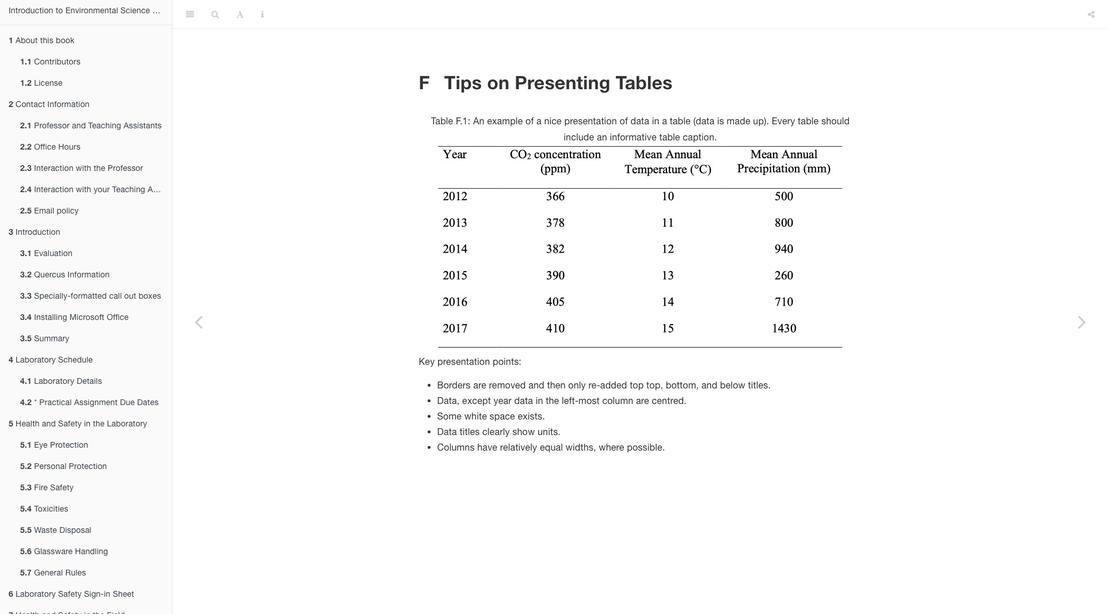 Task type: vqa. For each thing, say whether or not it's contained in the screenshot.
the within 2.3 Interaction with the Professor
yes



Task type: describe. For each thing, give the bounding box(es) containing it.
introduction to environmental science lab manual link
[[0, 0, 196, 21]]

laboratory for 4.1
[[34, 377, 74, 386]]

2 contact information
[[9, 99, 90, 109]]

3.4 installing microsoft office
[[20, 312, 129, 322]]

where
[[599, 442, 624, 453]]

3.3
[[20, 291, 32, 301]]

safety for 6
[[58, 590, 82, 599]]

some
[[437, 411, 462, 422]]

details
[[77, 377, 102, 386]]

tips
[[444, 71, 482, 93]]

2.4 interaction with your teaching assistants
[[20, 184, 186, 194]]

5.4
[[20, 504, 32, 514]]

table left (data
[[670, 116, 691, 126]]

5.1
[[20, 440, 32, 450]]

1 about this book
[[9, 35, 75, 45]]

data inside table f.1: an example of a nice presentation of data in a table (data is made up). every table should include an informative table caption.
[[631, 116, 649, 126]]

data,
[[437, 395, 460, 406]]

5.7 general rules
[[20, 568, 86, 577]]

interaction for 2.3
[[34, 164, 74, 173]]

5.3
[[20, 482, 32, 492]]

general
[[34, 568, 63, 577]]

f.1:
[[456, 116, 471, 126]]

license
[[34, 78, 63, 88]]

waste
[[34, 526, 57, 535]]

3.1 evaluation
[[20, 248, 73, 258]]

environmental
[[65, 6, 118, 15]]

in inside 6 laboratory safety sign-in sheet
[[104, 590, 110, 599]]

in inside the borders are removed and then only re-added top top, bottom, and below titles. data, except year data in the left-most column are centred. some white space exists. data titles clearly show units. columns have relatively equal widths, where possible.
[[536, 395, 543, 406]]

titles.
[[748, 380, 771, 390]]

about
[[16, 36, 38, 45]]

points:
[[493, 356, 522, 367]]

2.2
[[20, 142, 32, 151]]

key
[[419, 356, 435, 367]]

centred.
[[652, 395, 687, 406]]

introduction inside introduction to environmental science lab manual link
[[9, 6, 53, 15]]

on
[[487, 71, 510, 93]]

is
[[717, 116, 724, 126]]

1.2 license
[[20, 78, 63, 88]]

top,
[[647, 380, 663, 390]]

example
[[487, 116, 523, 126]]

1
[[9, 35, 13, 45]]

every
[[772, 116, 795, 126]]

policy
[[57, 206, 79, 215]]

information for 2
[[47, 100, 90, 109]]

column
[[602, 395, 634, 406]]

with for 2.3
[[76, 164, 91, 173]]

made
[[727, 116, 751, 126]]

summary
[[34, 334, 69, 343]]

show
[[513, 427, 535, 437]]

font settings image
[[236, 10, 244, 18]]

titles
[[460, 427, 480, 437]]

top
[[630, 380, 644, 390]]

data inside the borders are removed and then only re-added top top, bottom, and below titles. data, except year data in the left-most column are centred. some white space exists. data titles clearly show units. columns have relatively equal widths, where possible.
[[514, 395, 533, 406]]

include
[[564, 132, 594, 142]]

space
[[490, 411, 515, 422]]

added
[[600, 380, 627, 390]]

professor inside the 2.1 professor and teaching assistants
[[34, 121, 70, 130]]

5.7
[[20, 568, 32, 577]]

white
[[464, 411, 487, 422]]

interaction for 2.4
[[34, 185, 74, 194]]

relatively
[[500, 442, 537, 453]]

5.5
[[20, 525, 32, 535]]

and left the then
[[529, 380, 545, 390]]

presentation inside table f.1: an example of a nice presentation of data in a table (data is made up). every table should include an informative table caption.
[[565, 116, 617, 126]]

2
[[9, 99, 13, 109]]

assistants inside 2.4 interaction with your teaching assistants
[[148, 185, 186, 194]]

in inside table f.1: an example of a nice presentation of data in a table (data is made up). every table should include an informative table caption.
[[652, 116, 660, 126]]

teaching inside the 2.1 professor and teaching assistants
[[88, 121, 121, 130]]

f
[[419, 71, 430, 93]]

specially-
[[34, 291, 71, 301]]

possible.
[[627, 442, 665, 453]]

*
[[34, 398, 37, 407]]

protection for 5.1
[[50, 440, 88, 450]]

office inside 3.4 installing microsoft office
[[107, 313, 129, 322]]

5
[[9, 419, 13, 428]]

1 vertical spatial are
[[636, 395, 649, 406]]

6 laboratory safety sign-in sheet
[[9, 589, 134, 599]]

due
[[120, 398, 135, 407]]

3.4
[[20, 312, 32, 322]]

the inside 2.3 interaction with the professor
[[94, 164, 105, 173]]

information about the toolbar image
[[261, 10, 264, 18]]

information for 3.2
[[68, 270, 110, 279]]

protection for 5.2
[[69, 462, 107, 471]]

re-
[[589, 380, 600, 390]]

3
[[9, 227, 13, 237]]

table right every
[[798, 116, 819, 126]]

and inside 5 health and safety in the laboratory
[[42, 419, 56, 428]]

5.3 fire safety
[[20, 482, 74, 492]]

toxicities
[[34, 504, 68, 514]]

assistants inside the 2.1 professor and teaching assistants
[[124, 121, 162, 130]]

2 navigation from the left
[[173, 0, 1108, 29]]

installing
[[34, 313, 67, 322]]

3.1
[[20, 248, 32, 258]]

data
[[437, 427, 457, 437]]

email
[[34, 206, 54, 215]]

units.
[[538, 427, 561, 437]]

2.3 interaction with the professor
[[20, 163, 143, 173]]

6
[[9, 589, 13, 599]]

4
[[9, 355, 13, 364]]

eye
[[34, 440, 48, 450]]

4.1 laboratory details
[[20, 376, 102, 386]]

science
[[120, 6, 150, 15]]

year
[[494, 395, 512, 406]]

search image
[[211, 10, 219, 18]]

introduction inside 3 introduction
[[16, 227, 60, 237]]



Task type: locate. For each thing, give the bounding box(es) containing it.
professor inside 2.3 interaction with the professor
[[108, 164, 143, 173]]

navigation
[[0, 0, 196, 614], [173, 0, 1108, 29]]

practical
[[39, 398, 72, 407]]

0 horizontal spatial presentation
[[438, 356, 490, 367]]

0 vertical spatial interaction
[[34, 164, 74, 173]]

3.2
[[20, 269, 32, 279]]

with for 2.4
[[76, 185, 91, 194]]

1 a from the left
[[537, 116, 542, 126]]

0 horizontal spatial office
[[34, 142, 56, 151]]

data up exists.
[[514, 395, 533, 406]]

dates
[[137, 398, 159, 407]]

information
[[47, 100, 90, 109], [68, 270, 110, 279]]

most
[[579, 395, 600, 406]]

contact
[[16, 100, 45, 109]]

next page image
[[1057, 310, 1108, 333]]

are up except
[[473, 380, 486, 390]]

this
[[40, 36, 53, 45]]

should
[[822, 116, 850, 126]]

handling
[[75, 547, 108, 556]]

personal
[[34, 462, 66, 471]]

1 vertical spatial protection
[[69, 462, 107, 471]]

0 vertical spatial teaching
[[88, 121, 121, 130]]

1 horizontal spatial professor
[[108, 164, 143, 173]]

0 vertical spatial professor
[[34, 121, 70, 130]]

with inside 2.3 interaction with the professor
[[76, 164, 91, 173]]

laboratory inside 4.1 laboratory details
[[34, 377, 74, 386]]

0 vertical spatial safety
[[58, 419, 82, 428]]

4 laboratory schedule
[[9, 355, 93, 364]]

and inside the 2.1 professor and teaching assistants
[[72, 121, 86, 130]]

1 vertical spatial data
[[514, 395, 533, 406]]

with inside 2.4 interaction with your teaching assistants
[[76, 185, 91, 194]]

2 with from the top
[[76, 185, 91, 194]]

2 a from the left
[[662, 116, 667, 126]]

are down top
[[636, 395, 649, 406]]

interaction down 2.2 office hours on the top
[[34, 164, 74, 173]]

safety right fire
[[50, 483, 74, 492]]

2.1 professor and teaching assistants
[[20, 120, 162, 130]]

borders are removed and then only re-added top top, bottom, and below titles. data, except year data in the left-most column are centred. some white space exists. data titles clearly show units. columns have relatively equal widths, where possible.
[[437, 380, 771, 453]]

share image
[[1088, 10, 1095, 18]]

data
[[631, 116, 649, 126], [514, 395, 533, 406]]

safety for 5.3
[[50, 483, 74, 492]]

equal
[[540, 442, 563, 453]]

manual
[[169, 6, 196, 15]]

0 vertical spatial information
[[47, 100, 90, 109]]

2.3
[[20, 163, 32, 173]]

5.1 eye protection
[[20, 440, 88, 450]]

caption.
[[683, 132, 717, 142]]

protection right personal at the bottom of page
[[69, 462, 107, 471]]

0 horizontal spatial professor
[[34, 121, 70, 130]]

1 horizontal spatial presentation
[[565, 116, 617, 126]]

up).
[[753, 116, 769, 126]]

0 vertical spatial assistants
[[124, 121, 162, 130]]

protection inside the 5.2 personal protection
[[69, 462, 107, 471]]

5.4 toxicities
[[20, 504, 68, 514]]

0 vertical spatial the
[[94, 164, 105, 173]]

left-
[[562, 395, 579, 406]]

data up informative
[[631, 116, 649, 126]]

teaching inside 2.4 interaction with your teaching assistants
[[112, 185, 145, 194]]

laboratory inside 6 laboratory safety sign-in sheet
[[16, 590, 56, 599]]

presentation
[[565, 116, 617, 126], [438, 356, 490, 367]]

laboratory down due
[[107, 419, 147, 428]]

1 vertical spatial with
[[76, 185, 91, 194]]

1.1 contributors
[[20, 56, 81, 66]]

office inside 2.2 office hours
[[34, 142, 56, 151]]

are
[[473, 380, 486, 390], [636, 395, 649, 406]]

safety down the practical
[[58, 419, 82, 428]]

navigation containing 1
[[0, 0, 196, 614]]

0 vertical spatial are
[[473, 380, 486, 390]]

the down 'assignment' in the left of the page
[[93, 419, 105, 428]]

5.2 personal protection
[[20, 461, 107, 471]]

1 vertical spatial interaction
[[34, 185, 74, 194]]

laboratory down "5.7"
[[16, 590, 56, 599]]

and up hours
[[72, 121, 86, 130]]

toggle sidebar image
[[186, 10, 194, 18]]

0 horizontal spatial data
[[514, 395, 533, 406]]

2.5 email policy
[[20, 206, 79, 215]]

laboratory inside 5 health and safety in the laboratory
[[107, 419, 147, 428]]

1 vertical spatial safety
[[50, 483, 74, 492]]

1.2
[[20, 78, 32, 88]]

protection
[[50, 440, 88, 450], [69, 462, 107, 471]]

laboratory for 4
[[16, 355, 56, 364]]

interaction inside 2.3 interaction with the professor
[[34, 164, 74, 173]]

in inside 5 health and safety in the laboratory
[[84, 419, 91, 428]]

information inside 3.2 quercus information
[[68, 270, 110, 279]]

1 vertical spatial introduction
[[16, 227, 60, 237]]

interaction
[[34, 164, 74, 173], [34, 185, 74, 194]]

professor
[[34, 121, 70, 130], [108, 164, 143, 173]]

presentation up borders
[[438, 356, 490, 367]]

assignment
[[74, 398, 118, 407]]

table left "caption."
[[659, 132, 680, 142]]

sheet
[[113, 590, 134, 599]]

fire
[[34, 483, 48, 492]]

the up 2.4 interaction with your teaching assistants
[[94, 164, 105, 173]]

and left below
[[702, 380, 718, 390]]

the inside the borders are removed and then only re-added top top, bottom, and below titles. data, except year data in the left-most column are centred. some white space exists. data titles clearly show units. columns have relatively equal widths, where possible.
[[546, 395, 559, 406]]

information inside 2 contact information
[[47, 100, 90, 109]]

protection inside 5.1 eye protection
[[50, 440, 88, 450]]

laboratory inside 4 laboratory schedule
[[16, 355, 56, 364]]

1 of from the left
[[526, 116, 534, 126]]

0 horizontal spatial are
[[473, 380, 486, 390]]

1 horizontal spatial are
[[636, 395, 649, 406]]

table f.1: an example of a nice presentation of data in a table (data is made up). every table should include an informative table caption.
[[431, 116, 850, 142]]

in left sheet
[[104, 590, 110, 599]]

professor up 2.4 interaction with your teaching assistants
[[108, 164, 143, 173]]

introduction left 'to'
[[9, 6, 53, 15]]

in up exists.
[[536, 395, 543, 406]]

0 horizontal spatial of
[[526, 116, 534, 126]]

formatted
[[71, 291, 107, 301]]

assistants
[[124, 121, 162, 130], [148, 185, 186, 194]]

columns
[[437, 442, 475, 453]]

a left nice
[[537, 116, 542, 126]]

teaching up 2.3 interaction with the professor
[[88, 121, 121, 130]]

key presentation points:
[[419, 356, 522, 367]]

introduction
[[9, 6, 53, 15], [16, 227, 60, 237]]

of left nice
[[526, 116, 534, 126]]

0 vertical spatial protection
[[50, 440, 88, 450]]

with
[[76, 164, 91, 173], [76, 185, 91, 194]]

informative
[[610, 132, 657, 142]]

teaching right "your"
[[112, 185, 145, 194]]

5.6 glassware handling
[[20, 546, 108, 556]]

1 horizontal spatial office
[[107, 313, 129, 322]]

1 vertical spatial teaching
[[112, 185, 145, 194]]

1 vertical spatial professor
[[108, 164, 143, 173]]

with left "your"
[[76, 185, 91, 194]]

1 navigation from the left
[[0, 0, 196, 614]]

protection up the 5.2 personal protection
[[50, 440, 88, 450]]

laboratory up the 4.1
[[16, 355, 56, 364]]

safety inside 5.3 fire safety
[[50, 483, 74, 492]]

safety inside 6 laboratory safety sign-in sheet
[[58, 590, 82, 599]]

1 with from the top
[[76, 164, 91, 173]]

5.6
[[20, 546, 32, 556]]

1 vertical spatial office
[[107, 313, 129, 322]]

and right health on the bottom
[[42, 419, 56, 428]]

the down the then
[[546, 395, 559, 406]]

disposal
[[59, 526, 91, 535]]

office right 2.2
[[34, 142, 56, 151]]

teaching
[[88, 121, 121, 130], [112, 185, 145, 194]]

interaction up 2.5 email policy
[[34, 185, 74, 194]]

information down license
[[47, 100, 90, 109]]

a left (data
[[662, 116, 667, 126]]

lab
[[152, 6, 166, 15]]

in
[[652, 116, 660, 126], [536, 395, 543, 406], [84, 419, 91, 428], [104, 590, 110, 599]]

with down hours
[[76, 164, 91, 173]]

1 horizontal spatial data
[[631, 116, 649, 126]]

sign-
[[84, 590, 104, 599]]

4.2 * practical assignment due dates
[[20, 397, 159, 407]]

in up informative
[[652, 116, 660, 126]]

call
[[109, 291, 122, 301]]

1 vertical spatial presentation
[[438, 356, 490, 367]]

2 interaction from the top
[[34, 185, 74, 194]]

1 horizontal spatial a
[[662, 116, 667, 126]]

table
[[431, 116, 453, 126]]

0 vertical spatial data
[[631, 116, 649, 126]]

professor up 2.2 office hours on the top
[[34, 121, 70, 130]]

2.2 office hours
[[20, 142, 81, 151]]

3.3 specially-formatted call out boxes
[[20, 291, 161, 301]]

0 horizontal spatial a
[[537, 116, 542, 126]]

office down call
[[107, 313, 129, 322]]

1 vertical spatial the
[[546, 395, 559, 406]]

0 vertical spatial presentation
[[565, 116, 617, 126]]

exists.
[[518, 411, 545, 422]]

1.1
[[20, 56, 32, 66]]

0 vertical spatial office
[[34, 142, 56, 151]]

safety inside 5 health and safety in the laboratory
[[58, 419, 82, 428]]

2 vertical spatial the
[[93, 419, 105, 428]]

schedule
[[58, 355, 93, 364]]

5.5 waste disposal
[[20, 525, 91, 535]]

2.1
[[20, 120, 32, 130]]

only
[[568, 380, 586, 390]]

safety down rules
[[58, 590, 82, 599]]

an
[[473, 116, 485, 126]]

interaction inside 2.4 interaction with your teaching assistants
[[34, 185, 74, 194]]

in down 4.2 * practical assignment due dates
[[84, 419, 91, 428]]

evaluation
[[34, 249, 73, 258]]

0 vertical spatial with
[[76, 164, 91, 173]]

0 vertical spatial introduction
[[9, 6, 53, 15]]

the inside 5 health and safety in the laboratory
[[93, 419, 105, 428]]

widths,
[[566, 442, 596, 453]]

1 horizontal spatial of
[[620, 116, 628, 126]]

laboratory up the practical
[[34, 377, 74, 386]]

of up informative
[[620, 116, 628, 126]]

introduction down email
[[16, 227, 60, 237]]

3.5 summary
[[20, 333, 69, 343]]

bottom,
[[666, 380, 699, 390]]

3.2 quercus information
[[20, 269, 110, 279]]

information up 3.3 specially-formatted call out boxes
[[68, 270, 110, 279]]

2 of from the left
[[620, 116, 628, 126]]

1 vertical spatial assistants
[[148, 185, 186, 194]]

laboratory for 6
[[16, 590, 56, 599]]

presentation up an
[[565, 116, 617, 126]]

3 introduction
[[9, 227, 60, 237]]

2 vertical spatial safety
[[58, 590, 82, 599]]

1 vertical spatial information
[[68, 270, 110, 279]]

previous page image
[[173, 310, 225, 333]]

office
[[34, 142, 56, 151], [107, 313, 129, 322]]

1 interaction from the top
[[34, 164, 74, 173]]



